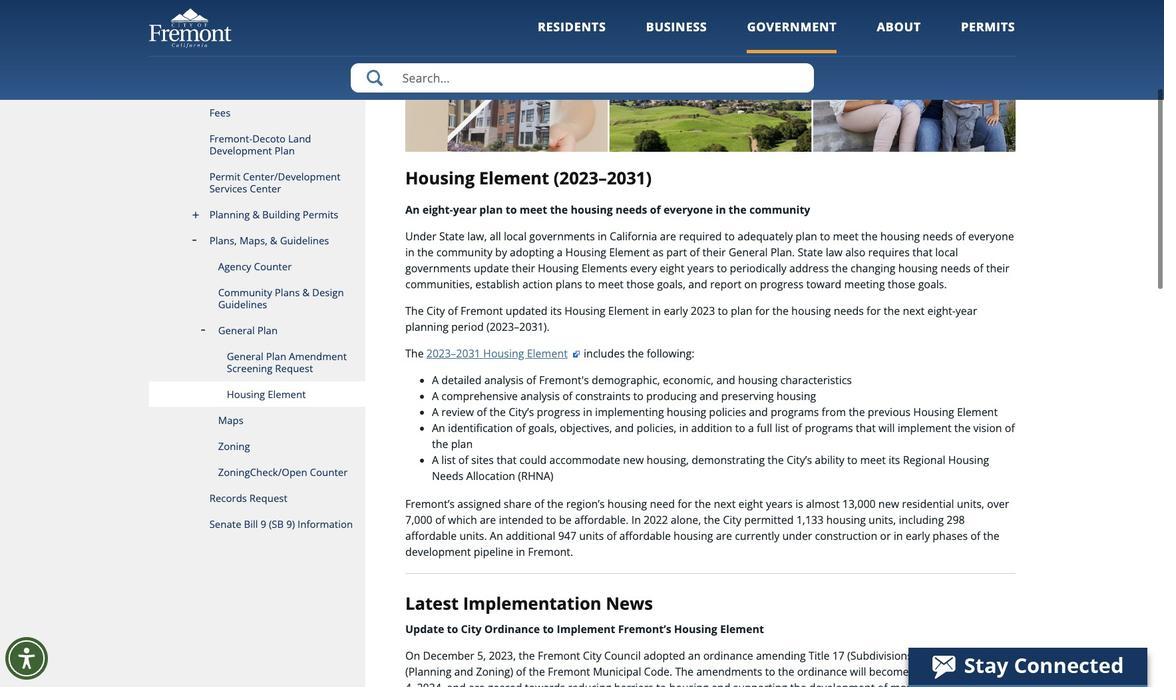 Task type: vqa. For each thing, say whether or not it's contained in the screenshot.
allocation
yes



Task type: describe. For each thing, give the bounding box(es) containing it.
0 vertical spatial state
[[439, 229, 465, 244]]

in up objectives,
[[583, 405, 593, 420]]

request inside the records request link
[[250, 491, 288, 505]]

& for plans
[[302, 286, 310, 299]]

business
[[646, 19, 707, 35]]

and down implementing
[[615, 421, 634, 436]]

2 title from the left
[[940, 649, 961, 663]]

(2023–2031).
[[487, 320, 550, 334]]

planning
[[405, 320, 449, 334]]

housing up in
[[608, 497, 647, 512]]

1 vertical spatial analysis
[[521, 389, 560, 404]]

will inside a detailed analysis of fremont's demographic, economic, and housing characteristics a comprehensive analysis of constraints to producing and preserving housing a review of the city's progress in implementing housing policies and programs from the previous housing element an identification of goals, objectives, and policies, in addition to a full list of programs that will implement the vision of the plan a list of sites that could accommodate new housing, demonstrating the city's ability to meet its regional housing needs allocation (rhna)
[[879, 421, 895, 436]]

0 vertical spatial eight-
[[423, 203, 453, 217]]

agency
[[218, 260, 251, 273]]

producing
[[646, 389, 697, 404]]

and up "policies"
[[700, 389, 719, 404]]

december
[[423, 649, 475, 663]]

almost
[[806, 497, 840, 512]]

1 title from the left
[[809, 649, 830, 663]]

to down "policies"
[[735, 421, 746, 436]]

and up full
[[749, 405, 768, 420]]

amendments
[[697, 665, 763, 679]]

1 vertical spatial city's
[[787, 453, 812, 468]]

in down 'an eight-year plan to meet the housing needs of everyone in the community'
[[598, 229, 607, 244]]

early inside the city of fremont updated its housing element in early 2023 to plan for the housing needs for the next eight-year planning period (2023–2031).
[[664, 304, 688, 318]]

element inside under state law, all local governments in california are required to adequately plan to meet the housing needs of everyone in the community by adopting a housing element as part of their general plan. state law also requires that local governments update their housing elements every eight years to periodically address the changing housing needs of their communities, establish action plans to meet those goals, and report on progress toward meeting those goals.
[[609, 245, 650, 260]]

year inside the city of fremont updated its housing element in early 2023 to plan for the housing needs for the next eight-year planning period (2023–2031).
[[956, 304, 978, 318]]

in down under
[[405, 245, 415, 260]]

or
[[880, 529, 891, 544]]

maps,
[[240, 234, 268, 247]]

meet down housing element (2023–2031)
[[520, 203, 547, 217]]

meeting
[[845, 277, 885, 292]]

7,000
[[405, 513, 433, 528]]

and down the 'amendments'
[[712, 680, 731, 687]]

regional
[[903, 453, 946, 468]]

to up implementing
[[634, 389, 644, 404]]

(planning
[[405, 665, 452, 679]]

element inside a detailed analysis of fremont's demographic, economic, and housing characteristics a comprehensive analysis of constraints to producing and preserving housing a review of the city's progress in implementing housing policies and programs from the previous housing element an identification of goals, objectives, and policies, in addition to a full list of programs that will implement the vision of the plan a list of sites that could accommodate new housing, demonstrating the city's ability to meet its regional housing needs allocation (rhna)
[[957, 405, 998, 420]]

0 horizontal spatial ordinance
[[703, 649, 754, 663]]

and right 2024,
[[447, 680, 466, 687]]

housing up under
[[405, 166, 475, 190]]

housing up goals.
[[899, 261, 938, 276]]

establish
[[476, 277, 520, 292]]

and up the effective
[[919, 649, 938, 663]]

1 vertical spatial ordinance
[[797, 665, 847, 679]]

5,
[[477, 649, 486, 663]]

is
[[796, 497, 803, 512]]

fremont-
[[209, 132, 252, 145]]

request inside the general plan amendment screening request
[[275, 362, 313, 375]]

0 vertical spatial list
[[775, 421, 789, 436]]

2 affordable from the left
[[620, 529, 671, 544]]

news
[[606, 592, 653, 615]]

its inside a detailed analysis of fremont's demographic, economic, and housing characteristics a comprehensive analysis of constraints to producing and preserving housing a review of the city's progress in implementing housing policies and programs from the previous housing element an identification of goals, objectives, and policies, in addition to a full list of programs that will implement the vision of the plan a list of sites that could accommodate new housing, demonstrating the city's ability to meet its regional housing needs allocation (rhna)
[[889, 453, 900, 468]]

0 horizontal spatial their
[[512, 261, 535, 276]]

next inside "fremont's assigned share of the region's housing need for the next eight years is almost 13,000 new residential units, over 7,000 of which are intended to be affordable. in 2022 alone, the city permitted 1,133 housing units, including 298 affordable units. an additional 947 units of affordable housing are currently under construction or in early phases of the development pipeline in fremont."
[[714, 497, 736, 512]]

records
[[209, 491, 247, 505]]

needs
[[432, 469, 464, 484]]

early inside "fremont's assigned share of the region's housing need for the next eight years is almost 13,000 new residential units, over 7,000 of which are intended to be affordable. in 2022 alone, the city permitted 1,133 housing units, including 298 affordable units. an additional 947 units of affordable housing are currently under construction or in early phases of the development pipeline in fremont."
[[906, 529, 930, 544]]

9)
[[286, 517, 295, 531]]

housing,
[[647, 453, 689, 468]]

0 vertical spatial guidelines
[[280, 234, 329, 247]]

government link
[[747, 19, 837, 53]]

plan.
[[771, 245, 795, 260]]

housing inside the city of fremont updated its housing element in early 2023 to plan for the housing needs for the next eight-year planning period (2023–2031).
[[792, 304, 831, 318]]

meet down elements
[[598, 277, 624, 292]]

following:
[[647, 346, 695, 361]]

plan inside fremont-decoto land development plan
[[275, 144, 295, 157]]

as
[[653, 245, 664, 260]]

0 vertical spatial community
[[750, 203, 811, 217]]

plans, maps, & guidelines
[[209, 234, 329, 247]]

meet up also
[[833, 229, 859, 244]]

law,
[[467, 229, 487, 244]]

housing down (2023–2031)
[[571, 203, 613, 217]]

0 horizontal spatial that
[[497, 453, 517, 468]]

housing up the implement
[[914, 405, 955, 420]]

constraints
[[575, 389, 631, 404]]

on
[[405, 649, 420, 663]]

elements
[[582, 261, 628, 276]]

eight inside "fremont's assigned share of the region's housing need for the next eight years is almost 13,000 new residential units, over 7,000 of which are intended to be affordable. in 2022 alone, the city permitted 1,133 housing units, including 298 affordable units. an additional 947 units of affordable housing are currently under construction or in early phases of the development pipeline in fremont."
[[739, 497, 763, 512]]

general for general plan amendment screening request
[[227, 350, 264, 363]]

the inside on december 5, 2023, the fremont city council adopted an ordinance amending title 17 (subdivisions) and title 18 (planning and zoning) of the fremont municipal code. the amendments to the ordinance will become effective on january 4, 2024, and are geared towards reducing barriers to housing and supporting the development of more affordab
[[675, 665, 694, 679]]

1 horizontal spatial their
[[703, 245, 726, 260]]

policies
[[709, 405, 746, 420]]

to right plans
[[585, 277, 595, 292]]

zoningcheck/open counter
[[218, 465, 348, 479]]

298
[[947, 513, 965, 528]]

0 horizontal spatial an
[[405, 203, 420, 217]]

about link
[[877, 19, 921, 53]]

Search text field
[[351, 63, 814, 93]]

in down the additional
[[516, 545, 525, 560]]

counter for agency counter
[[254, 260, 292, 273]]

community plans & design guidelines link
[[149, 280, 366, 318]]

18
[[964, 649, 976, 663]]

0 vertical spatial year
[[453, 203, 477, 217]]

units.
[[460, 529, 487, 544]]

including
[[899, 513, 944, 528]]

changing
[[851, 261, 896, 276]]

0 horizontal spatial city's
[[509, 405, 534, 420]]

0 horizontal spatial everyone
[[664, 203, 713, 217]]

to down implementation on the bottom of the page
[[543, 622, 554, 637]]

plan for general plan amendment screening request
[[266, 350, 286, 363]]

an
[[688, 649, 701, 663]]

and up preserving
[[717, 373, 736, 388]]

1 vertical spatial units,
[[869, 513, 896, 528]]

housing down characteristics
[[777, 389, 816, 404]]

planning
[[209, 208, 250, 221]]

city inside latest implementation news update to city ordinance to implement fremont's housing element
[[461, 622, 482, 637]]

general for general plan
[[218, 324, 255, 337]]

bill
[[244, 517, 258, 531]]

3 a from the top
[[432, 405, 439, 420]]

business link
[[646, 19, 707, 53]]

1 vertical spatial that
[[856, 421, 876, 436]]

that inside under state law, all local governments in california are required to adequately plan to meet the housing needs of everyone in the community by adopting a housing element as part of their general plan. state law also requires that local governments update their housing elements every eight years to periodically address the changing housing needs of their communities, establish action plans to meet those goals, and report on progress toward meeting those goals.
[[913, 245, 933, 260]]

fremont's inside "fremont's assigned share of the region's housing need for the next eight years is almost 13,000 new residential units, over 7,000 of which are intended to be affordable. in 2022 alone, the city permitted 1,133 housing units, including 298 affordable units. an additional 947 units of affordable housing are currently under construction or in early phases of the development pipeline in fremont."
[[405, 497, 455, 512]]

on inside on december 5, 2023, the fremont city council adopted an ordinance amending title 17 (subdivisions) and title 18 (planning and zoning) of the fremont municipal code. the amendments to the ordinance will become effective on january 4, 2024, and are geared towards reducing barriers to housing and supporting the development of more affordab
[[957, 665, 970, 679]]

latest
[[405, 592, 459, 615]]

reducing
[[568, 680, 612, 687]]

0 vertical spatial units,
[[957, 497, 985, 512]]

will inside on december 5, 2023, the fremont city council adopted an ordinance amending title 17 (subdivisions) and title 18 (planning and zoning) of the fremont municipal code. the amendments to the ordinance will become effective on january 4, 2024, and are geared towards reducing barriers to housing and supporting the development of more affordab
[[850, 665, 867, 679]]

development inside "fremont's assigned share of the region's housing need for the next eight years is almost 13,000 new residential units, over 7,000 of which are intended to be affordable. in 2022 alone, the city permitted 1,133 housing units, including 298 affordable units. an additional 947 units of affordable housing are currently under construction or in early phases of the development pipeline in fremont."
[[405, 545, 471, 560]]

0 horizontal spatial governments
[[405, 261, 471, 276]]

plans
[[556, 277, 583, 292]]

affordable.
[[575, 513, 629, 528]]

housing down (2023–2031). on the top of the page
[[483, 346, 524, 361]]

goals.
[[919, 277, 947, 292]]

more
[[891, 680, 917, 687]]

demonstrating
[[692, 453, 765, 468]]

to down code.
[[656, 680, 667, 687]]

housing down screening on the left
[[227, 387, 265, 401]]

housing up elements
[[566, 245, 607, 260]]

fremont's inside latest implementation news update to city ordinance to implement fremont's housing element
[[618, 622, 672, 637]]

2 those from the left
[[888, 277, 916, 292]]

ordinance
[[485, 622, 540, 637]]

are down assigned
[[480, 513, 496, 528]]

design
[[312, 286, 344, 299]]

4 a from the top
[[432, 453, 439, 468]]

in right "policies,"
[[679, 421, 689, 436]]

plans,
[[209, 234, 237, 247]]

amendment
[[289, 350, 347, 363]]

fees
[[209, 106, 231, 119]]

0 vertical spatial programs
[[771, 405, 819, 420]]

stay connected image
[[909, 648, 1146, 685]]

under
[[783, 529, 813, 544]]

report
[[710, 277, 742, 292]]

which
[[448, 513, 477, 528]]

fremont-decoto land development plan
[[209, 132, 311, 157]]

& for maps,
[[270, 234, 277, 247]]

demographic,
[[592, 373, 660, 388]]

council
[[604, 649, 641, 663]]

the for the 2023–2031 housing element
[[405, 346, 424, 361]]

plan up the all
[[480, 203, 503, 217]]

on inside under state law, all local governments in california are required to adequately plan to meet the housing needs of everyone in the community by adopting a housing element as part of their general plan. state law also requires that local governments update their housing elements every eight years to periodically address the changing housing needs of their communities, establish action plans to meet those goals, and report on progress toward meeting those goals.
[[745, 277, 757, 292]]

toward
[[807, 277, 842, 292]]

for inside "fremont's assigned share of the region's housing need for the next eight years is almost 13,000 new residential units, over 7,000 of which are intended to be affordable. in 2022 alone, the city permitted 1,133 housing units, including 298 affordable units. an additional 947 units of affordable housing are currently under construction or in early phases of the development pipeline in fremont."
[[678, 497, 692, 512]]

a inside under state law, all local governments in california are required to adequately plan to meet the housing needs of everyone in the community by adopting a housing element as part of their general plan. state law also requires that local governments update their housing elements every eight years to periodically address the changing housing needs of their communities, establish action plans to meet those goals, and report on progress toward meeting those goals.
[[557, 245, 563, 260]]

2023–2031
[[427, 346, 481, 361]]

2024,
[[417, 680, 444, 687]]

housing down vision
[[949, 453, 989, 468]]

housing up "construction"
[[827, 513, 866, 528]]

a inside a detailed analysis of fremont's demographic, economic, and housing characteristics a comprehensive analysis of constraints to producing and preserving housing a review of the city's progress in implementing housing policies and programs from the previous housing element an identification of goals, objectives, and policies, in addition to a full list of programs that will implement the vision of the plan a list of sites that could accommodate new housing, demonstrating the city's ability to meet its regional housing needs allocation (rhna)
[[748, 421, 754, 436]]

years inside under state law, all local governments in california are required to adequately plan to meet the housing needs of everyone in the community by adopting a housing element as part of their general plan. state law also requires that local governments update their housing elements every eight years to periodically address the changing housing needs of their communities, establish action plans to meet those goals, and report on progress toward meeting those goals.
[[688, 261, 714, 276]]

housing element link
[[149, 381, 366, 407]]

geared
[[488, 680, 522, 687]]

units
[[579, 529, 604, 544]]

phases
[[933, 529, 968, 544]]

9
[[261, 517, 266, 531]]

0 vertical spatial governments
[[530, 229, 595, 244]]

guidelines inside 'community plans & design guidelines'
[[218, 298, 267, 311]]

to inside "fremont's assigned share of the region's housing need for the next eight years is almost 13,000 new residential units, over 7,000 of which are intended to be affordable. in 2022 alone, the city permitted 1,133 housing units, including 298 affordable units. an additional 947 units of affordable housing are currently under construction or in early phases of the development pipeline in fremont."
[[546, 513, 557, 528]]

13,000
[[843, 497, 876, 512]]

previous
[[868, 405, 911, 420]]

0 vertical spatial permits
[[961, 19, 1016, 35]]

implement
[[898, 421, 952, 436]]

review
[[442, 405, 474, 420]]

next inside the city of fremont updated its housing element in early 2023 to plan for the housing needs for the next eight-year planning period (2023–2031).
[[903, 304, 925, 318]]

to up december
[[447, 622, 458, 637]]

update
[[405, 622, 444, 637]]

to up supporting
[[765, 665, 776, 679]]

to up law
[[820, 229, 830, 244]]

center
[[250, 182, 281, 195]]

2 horizontal spatial for
[[867, 304, 881, 318]]

to down housing element (2023–2031)
[[506, 203, 517, 217]]

element up the all
[[479, 166, 549, 190]]

progress inside a detailed analysis of fremont's demographic, economic, and housing characteristics a comprehensive analysis of constraints to producing and preserving housing a review of the city's progress in implementing housing policies and programs from the previous housing element an identification of goals, objectives, and policies, in addition to a full list of programs that will implement the vision of the plan a list of sites that could accommodate new housing, demonstrating the city's ability to meet its regional housing needs allocation (rhna)
[[537, 405, 581, 420]]

in
[[632, 513, 641, 528]]

1 horizontal spatial for
[[755, 304, 770, 318]]

a detailed analysis of fremont's demographic, economic, and housing characteristics a comprehensive analysis of constraints to producing and preserving housing a review of the city's progress in implementing housing policies and programs from the previous housing element an identification of goals, objectives, and policies, in addition to a full list of programs that will implement the vision of the plan a list of sites that could accommodate new housing, demonstrating the city's ability to meet its regional housing needs allocation (rhna)
[[432, 373, 1015, 484]]

in up the required
[[716, 203, 726, 217]]

zoning link
[[149, 433, 366, 459]]

the city of fremont updated its housing element in early 2023 to plan for the housing needs for the next eight-year planning period (2023–2031).
[[405, 304, 978, 334]]

plan for general plan
[[257, 324, 278, 337]]

1 vertical spatial fremont
[[538, 649, 580, 663]]

general plan amendment screening request
[[227, 350, 347, 375]]

additional
[[506, 529, 556, 544]]

element inside the city of fremont updated its housing element in early 2023 to plan for the housing needs for the next eight-year planning period (2023–2031).
[[608, 304, 649, 318]]

housing down alone,
[[674, 529, 713, 544]]



Task type: locate. For each thing, give the bounding box(es) containing it.
0 vertical spatial eight
[[660, 261, 685, 276]]

0 horizontal spatial guidelines
[[218, 298, 267, 311]]

goals, down every
[[657, 277, 686, 292]]

fremont's down news at bottom right
[[618, 622, 672, 637]]

1 horizontal spatial eight-
[[928, 304, 956, 318]]

1 horizontal spatial ordinance
[[797, 665, 847, 679]]

2 horizontal spatial that
[[913, 245, 933, 260]]

permit
[[209, 170, 241, 183]]

housing element
[[227, 387, 306, 401]]

those left goals.
[[888, 277, 916, 292]]

government
[[747, 19, 837, 35]]

to right the ability
[[848, 453, 858, 468]]

city inside on december 5, 2023, the fremont city council adopted an ordinance amending title 17 (subdivisions) and title 18 (planning and zoning) of the fremont municipal code. the amendments to the ordinance will become effective on january 4, 2024, and are geared towards reducing barriers to housing and supporting the development of more affordab
[[583, 649, 602, 663]]

its right updated
[[550, 304, 562, 318]]

element inside housing element link
[[268, 387, 306, 401]]

and
[[689, 277, 708, 292], [717, 373, 736, 388], [700, 389, 719, 404], [749, 405, 768, 420], [615, 421, 634, 436], [919, 649, 938, 663], [454, 665, 473, 679], [447, 680, 466, 687], [712, 680, 731, 687]]

0 horizontal spatial fremont's
[[405, 497, 455, 512]]

meet
[[520, 203, 547, 217], [833, 229, 859, 244], [598, 277, 624, 292], [861, 453, 886, 468]]

objectives,
[[560, 421, 612, 436]]

planning & building permits
[[209, 208, 339, 221]]

1 vertical spatial &
[[270, 234, 277, 247]]

under
[[405, 229, 437, 244]]

city's up identification
[[509, 405, 534, 420]]

identification
[[448, 421, 513, 436]]

and inside under state law, all local governments in california are required to adequately plan to meet the housing needs of everyone in the community by adopting a housing element as part of their general plan. state law also requires that local governments update their housing elements every eight years to periodically address the changing housing needs of their communities, establish action plans to meet those goals, and report on progress toward meeting those goals.
[[689, 277, 708, 292]]

its
[[550, 304, 562, 318], [889, 453, 900, 468]]

vision
[[974, 421, 1002, 436]]

0 horizontal spatial goals,
[[529, 421, 557, 436]]

progress inside under state law, all local governments in california are required to adequately plan to meet the housing needs of everyone in the community by adopting a housing element as part of their general plan. state law also requires that local governments update their housing elements every eight years to periodically address the changing housing needs of their communities, establish action plans to meet those goals, and report on progress toward meeting those goals.
[[760, 277, 804, 292]]

1 horizontal spatial its
[[889, 453, 900, 468]]

years up permitted
[[766, 497, 793, 512]]

housing up plans
[[538, 261, 579, 276]]

characteristics
[[781, 373, 852, 388]]

to up the report
[[717, 261, 727, 276]]

to inside the city of fremont updated its housing element in early 2023 to plan for the housing needs for the next eight-year planning period (2023–2031).
[[718, 304, 728, 318]]

maps
[[218, 413, 244, 427]]

ordinance up the 'amendments'
[[703, 649, 754, 663]]

0 horizontal spatial list
[[442, 453, 456, 468]]

list up needs
[[442, 453, 456, 468]]

1 horizontal spatial progress
[[760, 277, 804, 292]]

next
[[903, 304, 925, 318], [714, 497, 736, 512]]

counter for zoningcheck/open counter
[[310, 465, 348, 479]]

(subdivisions)
[[848, 649, 916, 663]]

governments up communities,
[[405, 261, 471, 276]]

analysis down fremont's
[[521, 389, 560, 404]]

a left full
[[748, 421, 754, 436]]

1 vertical spatial counter
[[310, 465, 348, 479]]

development inside on december 5, 2023, the fremont city council adopted an ordinance amending title 17 (subdivisions) and title 18 (planning and zoning) of the fremont municipal code. the amendments to the ordinance will become effective on january 4, 2024, and are geared towards reducing barriers to housing and supporting the development of more affordab
[[809, 680, 875, 687]]

0 horizontal spatial title
[[809, 649, 830, 663]]

an down review
[[432, 421, 445, 436]]

an inside a detailed analysis of fremont's demographic, economic, and housing characteristics a comprehensive analysis of constraints to producing and preserving housing a review of the city's progress in implementing housing policies and programs from the previous housing element an identification of goals, objectives, and policies, in addition to a full list of programs that will implement the vision of the plan a list of sites that could accommodate new housing, demonstrating the city's ability to meet its regional housing needs allocation (rhna)
[[432, 421, 445, 436]]

could
[[520, 453, 547, 468]]

community inside under state law, all local governments in california are required to adequately plan to meet the housing needs of everyone in the community by adopting a housing element as part of their general plan. state law also requires that local governments update their housing elements every eight years to periodically address the changing housing needs of their communities, establish action plans to meet those goals, and report on progress toward meeting those goals.
[[437, 245, 493, 260]]

1 horizontal spatial next
[[903, 304, 925, 318]]

are inside under state law, all local governments in california are required to adequately plan to meet the housing needs of everyone in the community by adopting a housing element as part of their general plan. state law also requires that local governments update their housing elements every eight years to periodically address the changing housing needs of their communities, establish action plans to meet those goals, and report on progress toward meeting those goals.
[[660, 229, 676, 244]]

city inside the city of fremont updated its housing element in early 2023 to plan for the housing needs for the next eight-year planning period (2023–2031).
[[427, 304, 445, 318]]

0 vertical spatial request
[[275, 362, 313, 375]]

ordinance down 17
[[797, 665, 847, 679]]

will
[[879, 421, 895, 436], [850, 665, 867, 679]]

state left law,
[[439, 229, 465, 244]]

guidelines up general plan
[[218, 298, 267, 311]]

element inside latest implementation news update to city ordinance to implement fremont's housing element
[[720, 622, 764, 637]]

eight-
[[423, 203, 453, 217], [928, 304, 956, 318]]

implementing
[[595, 405, 664, 420]]

required
[[679, 229, 722, 244]]

fremont inside the city of fremont updated its housing element in early 2023 to plan for the housing needs for the next eight-year planning period (2023–2031).
[[461, 304, 503, 318]]

early left 2023
[[664, 304, 688, 318]]

2 vertical spatial that
[[497, 453, 517, 468]]

1 horizontal spatial state
[[798, 245, 823, 260]]

1 vertical spatial on
[[957, 665, 970, 679]]

eight- inside the city of fremont updated its housing element in early 2023 to plan for the housing needs for the next eight-year planning period (2023–2031).
[[928, 304, 956, 318]]

in right "or"
[[894, 529, 903, 544]]

0 horizontal spatial state
[[439, 229, 465, 244]]

january
[[972, 665, 1010, 679]]

1 vertical spatial general
[[218, 324, 255, 337]]

municipal
[[593, 665, 641, 679]]

for
[[755, 304, 770, 318], [867, 304, 881, 318], [678, 497, 692, 512]]

law
[[826, 245, 843, 260]]

0 horizontal spatial community
[[437, 245, 493, 260]]

1 horizontal spatial a
[[748, 421, 754, 436]]

programs
[[771, 405, 819, 420], [805, 421, 853, 436]]

0 horizontal spatial years
[[688, 261, 714, 276]]

preserving
[[721, 389, 774, 404]]

0 horizontal spatial permits
[[303, 208, 339, 221]]

everyone inside under state law, all local governments in california are required to adequately plan to meet the housing needs of everyone in the community by adopting a housing element as part of their general plan. state law also requires that local governments update their housing elements every eight years to periodically address the changing housing needs of their communities, establish action plans to meet those goals, and report on progress toward meeting those goals.
[[969, 229, 1015, 244]]

years inside "fremont's assigned share of the region's housing need for the next eight years is almost 13,000 new residential units, over 7,000 of which are intended to be affordable. in 2022 alone, the city permitted 1,133 housing units, including 298 affordable units. an additional 947 units of affordable housing are currently under construction or in early phases of the development pipeline in fremont."
[[766, 497, 793, 512]]

the 2023–2031 housing element
[[405, 346, 568, 361]]

an inside "fremont's assigned share of the region's housing need for the next eight years is almost 13,000 new residential units, over 7,000 of which are intended to be affordable. in 2022 alone, the city permitted 1,133 housing units, including 298 affordable units. an additional 947 units of affordable housing are currently under construction or in early phases of the development pipeline in fremont."
[[490, 529, 503, 544]]

1 vertical spatial a
[[748, 421, 754, 436]]

programs up full
[[771, 405, 819, 420]]

1 horizontal spatial city's
[[787, 453, 812, 468]]

in down every
[[652, 304, 661, 318]]

0 vertical spatial city's
[[509, 405, 534, 420]]

0 horizontal spatial on
[[745, 277, 757, 292]]

a up needs
[[432, 453, 439, 468]]

1 vertical spatial list
[[442, 453, 456, 468]]

all
[[490, 229, 501, 244]]

housing down producing at the right bottom of the page
[[667, 405, 707, 420]]

general inside the general plan amendment screening request
[[227, 350, 264, 363]]

region's
[[566, 497, 605, 512]]

0 vertical spatial plan
[[275, 144, 295, 157]]

planning & building permits link
[[149, 202, 366, 228]]

new inside a detailed analysis of fremont's demographic, economic, and housing characteristics a comprehensive analysis of constraints to producing and preserving housing a review of the city's progress in implementing housing policies and programs from the previous housing element an identification of goals, objectives, and policies, in addition to a full list of programs that will implement the vision of the plan a list of sites that could accommodate new housing, demonstrating the city's ability to meet its regional housing needs allocation (rhna)
[[623, 453, 644, 468]]

1 horizontal spatial development
[[809, 680, 875, 687]]

community
[[750, 203, 811, 217], [437, 245, 493, 260]]

city inside "fremont's assigned share of the region's housing need for the next eight years is almost 13,000 new residential units, over 7,000 of which are intended to be affordable. in 2022 alone, the city permitted 1,133 housing units, including 298 affordable units. an additional 947 units of affordable housing are currently under construction or in early phases of the development pipeline in fremont."
[[723, 513, 742, 528]]

1 vertical spatial new
[[879, 497, 899, 512]]

element up fremont's
[[527, 346, 568, 361]]

1 affordable from the left
[[405, 529, 457, 544]]

plan up address in the right top of the page
[[796, 229, 817, 244]]

ability
[[815, 453, 845, 468]]

0 vertical spatial general
[[729, 245, 768, 260]]

1 a from the top
[[432, 373, 439, 388]]

0 vertical spatial a
[[557, 245, 563, 260]]

currently
[[735, 529, 780, 544]]

the
[[550, 203, 568, 217], [729, 203, 747, 217], [862, 229, 878, 244], [417, 245, 434, 260], [832, 261, 848, 276], [773, 304, 789, 318], [884, 304, 900, 318], [628, 346, 644, 361], [490, 405, 506, 420], [849, 405, 865, 420], [955, 421, 971, 436], [432, 437, 448, 452], [768, 453, 784, 468], [547, 497, 564, 512], [695, 497, 711, 512], [704, 513, 720, 528], [984, 529, 1000, 544], [519, 649, 535, 663], [529, 665, 545, 679], [778, 665, 795, 679], [790, 680, 807, 687]]

0 vertical spatial local
[[504, 229, 527, 244]]

plan inside under state law, all local governments in california are required to adequately plan to meet the housing needs of everyone in the community by adopting a housing element as part of their general plan. state law also requires that local governments update their housing elements every eight years to periodically address the changing housing needs of their communities, establish action plans to meet those goals, and report on progress toward meeting those goals.
[[796, 229, 817, 244]]

land
[[288, 132, 311, 145]]

zoningcheck/open
[[218, 465, 307, 479]]

towards
[[525, 680, 565, 687]]

& inside 'community plans & design guidelines'
[[302, 286, 310, 299]]

goals, inside a detailed analysis of fremont's demographic, economic, and housing characteristics a comprehensive analysis of constraints to producing and preserving housing a review of the city's progress in implementing housing policies and programs from the previous housing element an identification of goals, objectives, and policies, in addition to a full list of programs that will implement the vision of the plan a list of sites that could accommodate new housing, demonstrating the city's ability to meet its regional housing needs allocation (rhna)
[[529, 421, 557, 436]]

an eight-year plan to meet the housing needs of everyone in the community
[[405, 203, 811, 217]]

by
[[495, 245, 507, 260]]

0 vertical spatial the
[[405, 304, 424, 318]]

0 vertical spatial &
[[252, 208, 260, 221]]

2 vertical spatial fremont
[[548, 665, 590, 679]]

a right adopting
[[557, 245, 563, 260]]

1 horizontal spatial early
[[906, 529, 930, 544]]

housing up an
[[674, 622, 718, 637]]

building
[[262, 208, 300, 221]]

plan down general plan link at the left
[[266, 350, 286, 363]]

0 vertical spatial development
[[405, 545, 471, 560]]

0 vertical spatial counter
[[254, 260, 292, 273]]

and down december
[[454, 665, 473, 679]]

records request link
[[149, 485, 366, 511]]

1 horizontal spatial community
[[750, 203, 811, 217]]

2023,
[[489, 649, 516, 663]]

housing inside on december 5, 2023, the fremont city council adopted an ordinance amending title 17 (subdivisions) and title 18 (planning and zoning) of the fremont municipal code. the amendments to the ordinance will become effective on january 4, 2024, and are geared towards reducing barriers to housing and supporting the development of more affordab
[[669, 680, 709, 687]]

counter inside "link"
[[254, 260, 292, 273]]

comprehensive
[[442, 389, 518, 404]]

meet inside a detailed analysis of fremont's demographic, economic, and housing characteristics a comprehensive analysis of constraints to producing and preserving housing a review of the city's progress in implementing housing policies and programs from the previous housing element an identification of goals, objectives, and policies, in addition to a full list of programs that will implement the vision of the plan a list of sites that could accommodate new housing, demonstrating the city's ability to meet its regional housing needs allocation (rhna)
[[861, 453, 886, 468]]

units, up 298
[[957, 497, 985, 512]]

those down every
[[627, 277, 654, 292]]

1 horizontal spatial everyone
[[969, 229, 1015, 244]]

are left currently
[[716, 529, 732, 544]]

new inside "fremont's assigned share of the region's housing need for the next eight years is almost 13,000 new residential units, over 7,000 of which are intended to be affordable. in 2022 alone, the city permitted 1,133 housing units, including 298 affordable units. an additional 947 units of affordable housing are currently under construction or in early phases of the development pipeline in fremont."
[[879, 497, 899, 512]]

economic,
[[663, 373, 714, 388]]

2 vertical spatial plan
[[266, 350, 286, 363]]

1 vertical spatial community
[[437, 245, 493, 260]]

early
[[664, 304, 688, 318], [906, 529, 930, 544]]

analysis down 2023–2031 housing element link
[[484, 373, 524, 388]]

that up allocation
[[497, 453, 517, 468]]

1 vertical spatial fremont's
[[618, 622, 672, 637]]

plan
[[480, 203, 503, 217], [796, 229, 817, 244], [731, 304, 753, 318], [451, 437, 473, 452]]

of inside the city of fremont updated its housing element in early 2023 to plan for the housing needs for the next eight-year planning period (2023–2031).
[[448, 304, 458, 318]]

will down the '(subdivisions)'
[[850, 665, 867, 679]]

1 vertical spatial eight-
[[928, 304, 956, 318]]

1 vertical spatial goals,
[[529, 421, 557, 436]]

plan down community plans & design guidelines link
[[257, 324, 278, 337]]

0 horizontal spatial for
[[678, 497, 692, 512]]

will down previous
[[879, 421, 895, 436]]

list right full
[[775, 421, 789, 436]]

0 vertical spatial progress
[[760, 277, 804, 292]]

1 horizontal spatial list
[[775, 421, 789, 436]]

plans, maps, & guidelines link
[[149, 228, 366, 254]]

1 vertical spatial local
[[936, 245, 958, 260]]

1 vertical spatial progress
[[537, 405, 581, 420]]

development down 17
[[809, 680, 875, 687]]

local right the all
[[504, 229, 527, 244]]

1 vertical spatial early
[[906, 529, 930, 544]]

for down periodically
[[755, 304, 770, 318]]

decoto
[[252, 132, 286, 145]]

city up '5,'
[[461, 622, 482, 637]]

0 horizontal spatial eight
[[660, 261, 685, 276]]

goals, inside under state law, all local governments in california are required to adequately plan to meet the housing needs of everyone in the community by adopting a housing element as part of their general plan. state law also requires that local governments update their housing elements every eight years to periodically address the changing housing needs of their communities, establish action plans to meet those goals, and report on progress toward meeting those goals.
[[657, 277, 686, 292]]

1 horizontal spatial will
[[879, 421, 895, 436]]

0 horizontal spatial affordable
[[405, 529, 457, 544]]

the for the city of fremont updated its housing element in early 2023 to plan for the housing needs for the next eight-year planning period (2023–2031).
[[405, 304, 424, 318]]

permit center/development services center
[[209, 170, 341, 195]]

adopted
[[644, 649, 685, 663]]

senate bill 9 (sb 9) information
[[209, 517, 353, 531]]

element
[[479, 166, 549, 190], [609, 245, 650, 260], [608, 304, 649, 318], [527, 346, 568, 361], [268, 387, 306, 401], [957, 405, 998, 420], [720, 622, 764, 637]]

general down general plan
[[227, 350, 264, 363]]

plan inside the general plan amendment screening request
[[266, 350, 286, 363]]

the inside the city of fremont updated its housing element in early 2023 to plan for the housing needs for the next eight-year planning period (2023–2031).
[[405, 304, 424, 318]]

are inside on december 5, 2023, the fremont city council adopted an ordinance amending title 17 (subdivisions) and title 18 (planning and zoning) of the fremont municipal code. the amendments to the ordinance will become effective on january 4, 2024, and are geared towards reducing barriers to housing and supporting the development of more affordab
[[469, 680, 485, 687]]

request
[[275, 362, 313, 375], [250, 491, 288, 505]]

allocation
[[466, 469, 515, 484]]

that down previous
[[856, 421, 876, 436]]

community up adequately
[[750, 203, 811, 217]]

residents
[[538, 19, 606, 35]]

local up goals.
[[936, 245, 958, 260]]

general plan link
[[149, 318, 366, 344]]

plan inside the city of fremont updated its housing element in early 2023 to plan for the housing needs for the next eight-year planning period (2023–2031).
[[731, 304, 753, 318]]

plan inside a detailed analysis of fremont's demographic, economic, and housing characteristics a comprehensive analysis of constraints to producing and preserving housing a review of the city's progress in implementing housing policies and programs from the previous housing element an identification of goals, objectives, and policies, in addition to a full list of programs that will implement the vision of the plan a list of sites that could accommodate new housing, demonstrating the city's ability to meet its regional housing needs allocation (rhna)
[[451, 437, 473, 452]]

the up planning
[[405, 304, 424, 318]]

0 horizontal spatial local
[[504, 229, 527, 244]]

a
[[432, 373, 439, 388], [432, 389, 439, 404], [432, 405, 439, 420], [432, 453, 439, 468]]

2 vertical spatial general
[[227, 350, 264, 363]]

general down community plans & design guidelines link
[[218, 324, 255, 337]]

development
[[209, 144, 272, 157]]

eight inside under state law, all local governments in california are required to adequately plan to meet the housing needs of everyone in the community by adopting a housing element as part of their general plan. state law also requires that local governments update their housing elements every eight years to periodically address the changing housing needs of their communities, establish action plans to meet those goals, and report on progress toward meeting those goals.
[[660, 261, 685, 276]]

1 horizontal spatial new
[[879, 497, 899, 512]]

meet right the ability
[[861, 453, 886, 468]]

plans
[[275, 286, 300, 299]]

progress down periodically
[[760, 277, 804, 292]]

2 horizontal spatial &
[[302, 286, 310, 299]]

2 horizontal spatial their
[[987, 261, 1010, 276]]

eight- up under
[[423, 203, 453, 217]]

permits
[[961, 19, 1016, 35], [303, 208, 339, 221]]

housing inside latest implementation news update to city ordinance to implement fremont's housing element
[[674, 622, 718, 637]]

a left comprehensive
[[432, 389, 439, 404]]

part
[[667, 245, 687, 260]]

1 those from the left
[[627, 277, 654, 292]]

needs inside the city of fremont updated its housing element in early 2023 to plan for the housing needs for the next eight-year planning period (2023–2031).
[[834, 304, 864, 318]]

residents link
[[538, 19, 606, 53]]

city up currently
[[723, 513, 742, 528]]

2 a from the top
[[432, 389, 439, 404]]

those
[[627, 277, 654, 292], [888, 277, 916, 292]]

1 vertical spatial the
[[405, 346, 424, 361]]

permits link
[[961, 19, 1016, 53]]

1 vertical spatial guidelines
[[218, 298, 267, 311]]

housing down plans
[[565, 304, 606, 318]]

0 vertical spatial its
[[550, 304, 562, 318]]

that up goals.
[[913, 245, 933, 260]]

1 vertical spatial development
[[809, 680, 875, 687]]

0 vertical spatial fremont
[[461, 304, 503, 318]]

0 vertical spatial an
[[405, 203, 420, 217]]

housing up requires on the top
[[881, 229, 920, 244]]

plan down identification
[[451, 437, 473, 452]]

0 horizontal spatial year
[[453, 203, 477, 217]]

its inside the city of fremont updated its housing element in early 2023 to plan for the housing needs for the next eight-year planning period (2023–2031).
[[550, 304, 562, 318]]

request up housing element
[[275, 362, 313, 375]]

amending
[[756, 649, 806, 663]]

governments up adopting
[[530, 229, 595, 244]]

are down zoning)
[[469, 680, 485, 687]]

detailed
[[442, 373, 482, 388]]

1 horizontal spatial year
[[956, 304, 978, 318]]

0 horizontal spatial counter
[[254, 260, 292, 273]]

construction
[[815, 529, 878, 544]]

title left 17
[[809, 649, 830, 663]]

title left "18"
[[940, 649, 961, 663]]

services
[[209, 182, 247, 195]]

0 vertical spatial on
[[745, 277, 757, 292]]

general plan
[[218, 324, 278, 337]]

1 horizontal spatial eight
[[739, 497, 763, 512]]

a left review
[[432, 405, 439, 420]]

under state law, all local governments in california are required to adequately plan to meet the housing needs of everyone in the community by adopting a housing element as part of their general plan. state law also requires that local governments update their housing elements every eight years to periodically address the changing housing needs of their communities, establish action plans to meet those goals, and report on progress toward meeting those goals.
[[405, 229, 1015, 292]]

ordinance
[[703, 649, 754, 663], [797, 665, 847, 679]]

general plan amendment screening request link
[[149, 344, 366, 381]]

to right 2023
[[718, 304, 728, 318]]

a left detailed
[[432, 373, 439, 388]]

2022
[[644, 513, 668, 528]]

implement
[[557, 622, 616, 637]]

1 vertical spatial programs
[[805, 421, 853, 436]]

affordable down 7,000
[[405, 529, 457, 544]]

0 horizontal spatial will
[[850, 665, 867, 679]]

progress up objectives,
[[537, 405, 581, 420]]

to right the required
[[725, 229, 735, 244]]

fremont up reducing at the bottom
[[548, 665, 590, 679]]

residential
[[902, 497, 954, 512]]

general inside under state law, all local governments in california are required to adequately plan to meet the housing needs of everyone in the community by adopting a housing element as part of their general plan. state law also requires that local governments update their housing elements every eight years to periodically address the changing housing needs of their communities, establish action plans to meet those goals, and report on progress toward meeting those goals.
[[729, 245, 768, 260]]

early down including
[[906, 529, 930, 544]]

in inside the city of fremont updated its housing element in early 2023 to plan for the housing needs for the next eight-year planning period (2023–2031).
[[652, 304, 661, 318]]

need
[[650, 497, 675, 512]]

2 horizontal spatial an
[[490, 529, 503, 544]]

0 vertical spatial analysis
[[484, 373, 524, 388]]

its left regional at the right of the page
[[889, 453, 900, 468]]

element up the 'amendments'
[[720, 622, 764, 637]]

accommodate
[[550, 453, 620, 468]]

housing up preserving
[[738, 373, 778, 388]]

2 vertical spatial the
[[675, 665, 694, 679]]

fremont up towards
[[538, 649, 580, 663]]

plan down the report
[[731, 304, 753, 318]]

fremont's
[[539, 373, 589, 388]]

city
[[427, 304, 445, 318], [723, 513, 742, 528], [461, 622, 482, 637], [583, 649, 602, 663]]

adequately
[[738, 229, 793, 244]]

housing inside the city of fremont updated its housing element in early 2023 to plan for the housing needs for the next eight-year planning period (2023–2031).
[[565, 304, 606, 318]]

element up includes the following:
[[608, 304, 649, 318]]

about
[[877, 19, 921, 35]]

agency counter
[[218, 260, 292, 273]]

california
[[610, 229, 657, 244]]

housing element (2023–2031)
[[405, 166, 652, 190]]

1 horizontal spatial local
[[936, 245, 958, 260]]

0 horizontal spatial early
[[664, 304, 688, 318]]

guidelines down building
[[280, 234, 329, 247]]

years
[[688, 261, 714, 276], [766, 497, 793, 512]]

1 horizontal spatial counter
[[310, 465, 348, 479]]

1 vertical spatial eight
[[739, 497, 763, 512]]

1 vertical spatial state
[[798, 245, 823, 260]]

units, up "or"
[[869, 513, 896, 528]]

1 vertical spatial permits
[[303, 208, 339, 221]]

new right 13,000
[[879, 497, 899, 512]]

photo collage of housing element related photos image
[[405, 0, 1016, 152]]

0 horizontal spatial progress
[[537, 405, 581, 420]]

0 vertical spatial ordinance
[[703, 649, 754, 663]]

1 horizontal spatial that
[[856, 421, 876, 436]]

0 horizontal spatial eight-
[[423, 203, 453, 217]]



